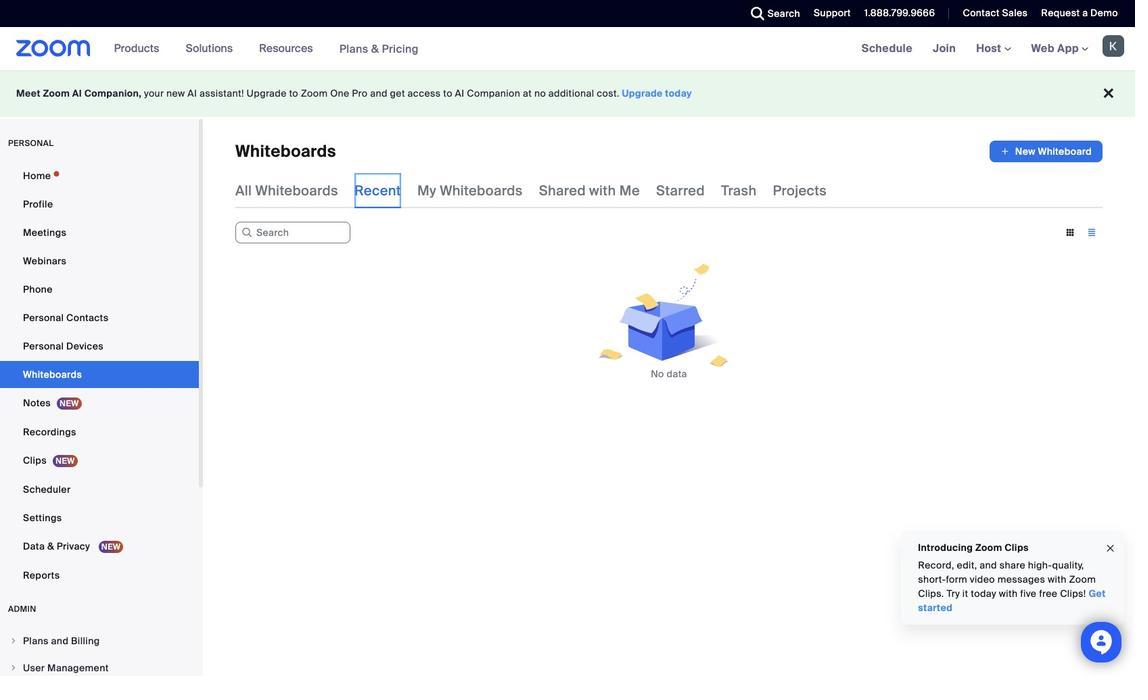 Task type: describe. For each thing, give the bounding box(es) containing it.
data & privacy
[[23, 541, 93, 553]]

sales
[[1002, 7, 1028, 19]]

right image
[[9, 637, 18, 646]]

reports link
[[0, 562, 199, 589]]

personal devices
[[23, 340, 104, 353]]

a
[[1083, 7, 1088, 19]]

2 vertical spatial with
[[999, 588, 1018, 600]]

zoom right meet
[[43, 87, 70, 99]]

pricing
[[382, 42, 419, 56]]

meetings
[[23, 227, 66, 239]]

notes
[[23, 397, 51, 409]]

messages
[[998, 574, 1045, 586]]

support
[[814, 7, 851, 19]]

personal for personal contacts
[[23, 312, 64, 324]]

user management menu item
[[0, 656, 199, 677]]

management
[[47, 662, 109, 675]]

today inside meet zoom ai companion, footer
[[665, 87, 692, 99]]

& for privacy
[[47, 541, 54, 553]]

1 upgrade from the left
[[247, 87, 287, 99]]

try
[[947, 588, 960, 600]]

personal contacts link
[[0, 304, 199, 332]]

recent
[[355, 182, 401, 200]]

personal
[[8, 138, 54, 149]]

solutions button
[[186, 27, 239, 70]]

list mode, selected image
[[1081, 227, 1103, 239]]

short-
[[918, 574, 946, 586]]

privacy
[[57, 541, 90, 553]]

clips.
[[918, 588, 944, 600]]

personal menu menu
[[0, 162, 199, 591]]

all
[[235, 182, 252, 200]]

new whiteboard button
[[990, 141, 1103, 162]]

banner containing products
[[0, 27, 1135, 71]]

data
[[23, 541, 45, 553]]

meetings navigation
[[852, 27, 1135, 71]]

quality,
[[1052, 560, 1084, 572]]

clips inside personal menu menu
[[23, 455, 47, 467]]

home
[[23, 170, 51, 182]]

additional
[[549, 87, 594, 99]]

get
[[390, 87, 405, 99]]

introducing
[[918, 542, 973, 554]]

get started link
[[918, 588, 1106, 614]]

my whiteboards
[[417, 182, 523, 200]]

whiteboards up search 'text box'
[[255, 182, 338, 200]]

contact sales
[[963, 7, 1028, 19]]

record, edit, and share high-quality, short-form video messages with zoom clips. try it today with five free clips!
[[918, 560, 1096, 600]]

user management
[[23, 662, 109, 675]]

no
[[534, 87, 546, 99]]

new whiteboard
[[1016, 145, 1092, 158]]

whiteboards up all whiteboards
[[235, 141, 336, 162]]

and inside record, edit, and share high-quality, short-form video messages with zoom clips. try it today with five free clips!
[[980, 560, 997, 572]]

web app button
[[1032, 41, 1089, 55]]

settings link
[[0, 505, 199, 532]]

introducing zoom clips
[[918, 542, 1029, 554]]

1 vertical spatial with
[[1048, 574, 1067, 586]]

billing
[[71, 635, 100, 648]]

home link
[[0, 162, 199, 189]]

new
[[166, 87, 185, 99]]

get
[[1089, 588, 1106, 600]]

started
[[918, 602, 953, 614]]

web
[[1032, 41, 1055, 55]]

plans and billing
[[23, 635, 100, 648]]

close image
[[1105, 541, 1116, 556]]

no data
[[651, 368, 687, 380]]

zoom up edit, at the bottom of page
[[975, 542, 1002, 554]]

whiteboards inside personal menu menu
[[23, 369, 82, 381]]

five
[[1020, 588, 1037, 600]]

record,
[[918, 560, 954, 572]]

plans for plans and billing
[[23, 635, 49, 648]]

at
[[523, 87, 532, 99]]

1 to from the left
[[289, 87, 298, 99]]

video
[[970, 574, 995, 586]]

cost.
[[597, 87, 620, 99]]

webinars link
[[0, 248, 199, 275]]

today inside record, edit, and share high-quality, short-form video messages with zoom clips. try it today with five free clips!
[[971, 588, 996, 600]]

contact
[[963, 7, 1000, 19]]

& for pricing
[[371, 42, 379, 56]]

devices
[[66, 340, 104, 353]]

Search text field
[[235, 222, 350, 244]]

high-
[[1028, 560, 1052, 572]]

host button
[[976, 41, 1011, 55]]

search button
[[741, 0, 804, 27]]

right image
[[9, 664, 18, 673]]

profile
[[23, 198, 53, 210]]

plans and billing menu item
[[0, 629, 199, 654]]

one
[[330, 87, 350, 99]]

profile picture image
[[1103, 35, 1125, 57]]

meetings link
[[0, 219, 199, 246]]



Task type: locate. For each thing, give the bounding box(es) containing it.
personal for personal devices
[[23, 340, 64, 353]]

0 vertical spatial and
[[370, 87, 388, 99]]

edit,
[[957, 560, 977, 572]]

1 horizontal spatial to
[[443, 87, 453, 99]]

& inside product information navigation
[[371, 42, 379, 56]]

support link
[[804, 0, 854, 27], [814, 7, 851, 19]]

me
[[620, 182, 640, 200]]

2 upgrade from the left
[[622, 87, 663, 99]]

1 personal from the top
[[23, 312, 64, 324]]

and inside meet zoom ai companion, footer
[[370, 87, 388, 99]]

2 horizontal spatial and
[[980, 560, 997, 572]]

2 ai from the left
[[188, 87, 197, 99]]

0 horizontal spatial clips
[[23, 455, 47, 467]]

1 horizontal spatial and
[[370, 87, 388, 99]]

it
[[962, 588, 968, 600]]

plans & pricing
[[339, 42, 419, 56]]

banner
[[0, 27, 1135, 71]]

personal contacts
[[23, 312, 109, 324]]

zoom logo image
[[16, 40, 90, 57]]

phone
[[23, 284, 53, 296]]

whiteboards link
[[0, 361, 199, 388]]

web app
[[1032, 41, 1079, 55]]

upgrade
[[247, 87, 287, 99], [622, 87, 663, 99]]

pro
[[352, 87, 368, 99]]

plans up meet zoom ai companion, your new ai assistant! upgrade to zoom one pro and get access to ai companion at no additional cost. upgrade today
[[339, 42, 368, 56]]

and inside menu item
[[51, 635, 69, 648]]

zoom inside record, edit, and share high-quality, short-form video messages with zoom clips. try it today with five free clips!
[[1069, 574, 1096, 586]]

whiteboards right my
[[440, 182, 523, 200]]

zoom
[[43, 87, 70, 99], [301, 87, 328, 99], [975, 542, 1002, 554], [1069, 574, 1096, 586]]

ai left companion,
[[72, 87, 82, 99]]

0 vertical spatial plans
[[339, 42, 368, 56]]

0 horizontal spatial ai
[[72, 87, 82, 99]]

1 vertical spatial &
[[47, 541, 54, 553]]

phone link
[[0, 276, 199, 303]]

your
[[144, 87, 164, 99]]

1 vertical spatial personal
[[23, 340, 64, 353]]

demo
[[1091, 7, 1118, 19]]

shared with me
[[539, 182, 640, 200]]

schedule
[[862, 41, 913, 55]]

upgrade right cost.
[[622, 87, 663, 99]]

1 vertical spatial today
[[971, 588, 996, 600]]

1 vertical spatial and
[[980, 560, 997, 572]]

request a demo
[[1042, 7, 1118, 19]]

resources button
[[259, 27, 319, 70]]

product information navigation
[[104, 27, 429, 71]]

schedule link
[[852, 27, 923, 70]]

1 vertical spatial clips
[[1005, 542, 1029, 554]]

2 personal from the top
[[23, 340, 64, 353]]

personal
[[23, 312, 64, 324], [23, 340, 64, 353]]

0 horizontal spatial plans
[[23, 635, 49, 648]]

1 horizontal spatial ai
[[188, 87, 197, 99]]

& right data
[[47, 541, 54, 553]]

with inside tabs of all whiteboard page tab list
[[589, 182, 616, 200]]

0 horizontal spatial to
[[289, 87, 298, 99]]

0 vertical spatial personal
[[23, 312, 64, 324]]

products
[[114, 41, 159, 55]]

0 vertical spatial with
[[589, 182, 616, 200]]

no
[[651, 368, 664, 380]]

plans & pricing link
[[339, 42, 419, 56], [339, 42, 419, 56]]

grid mode, not selected image
[[1060, 227, 1081, 239]]

get started
[[918, 588, 1106, 614]]

access
[[408, 87, 441, 99]]

data & privacy link
[[0, 533, 199, 561]]

clips up scheduler
[[23, 455, 47, 467]]

add image
[[1001, 145, 1010, 158]]

and left get
[[370, 87, 388, 99]]

plans right right icon
[[23, 635, 49, 648]]

recordings link
[[0, 419, 199, 446]]

1 ai from the left
[[72, 87, 82, 99]]

plans
[[339, 42, 368, 56], [23, 635, 49, 648]]

0 horizontal spatial and
[[51, 635, 69, 648]]

admin
[[8, 604, 36, 615]]

reports
[[23, 570, 60, 582]]

admin menu menu
[[0, 629, 199, 677]]

0 vertical spatial today
[[665, 87, 692, 99]]

clips up the share
[[1005, 542, 1029, 554]]

plans inside menu item
[[23, 635, 49, 648]]

join link
[[923, 27, 966, 70]]

upgrade down product information navigation
[[247, 87, 287, 99]]

contacts
[[66, 312, 109, 324]]

ai left companion
[[455, 87, 465, 99]]

1 horizontal spatial plans
[[339, 42, 368, 56]]

scheduler
[[23, 484, 71, 496]]

& left pricing
[[371, 42, 379, 56]]

personal down phone
[[23, 312, 64, 324]]

new
[[1016, 145, 1036, 158]]

assistant!
[[200, 87, 244, 99]]

personal devices link
[[0, 333, 199, 360]]

with left the me
[[589, 182, 616, 200]]

zoom up clips!
[[1069, 574, 1096, 586]]

whiteboards
[[235, 141, 336, 162], [255, 182, 338, 200], [440, 182, 523, 200], [23, 369, 82, 381]]

1 horizontal spatial &
[[371, 42, 379, 56]]

recordings
[[23, 426, 76, 438]]

request a demo link
[[1031, 0, 1135, 27], [1042, 7, 1118, 19]]

1 horizontal spatial today
[[971, 588, 996, 600]]

tabs of all whiteboard page tab list
[[235, 173, 827, 208]]

join
[[933, 41, 956, 55]]

zoom left one
[[301, 87, 328, 99]]

today
[[665, 87, 692, 99], [971, 588, 996, 600]]

trash
[[721, 182, 757, 200]]

whiteboards down personal devices in the bottom left of the page
[[23, 369, 82, 381]]

2 horizontal spatial ai
[[455, 87, 465, 99]]

data
[[667, 368, 687, 380]]

app
[[1058, 41, 1079, 55]]

notes link
[[0, 390, 199, 417]]

0 horizontal spatial upgrade
[[247, 87, 287, 99]]

plans inside product information navigation
[[339, 42, 368, 56]]

1 horizontal spatial with
[[999, 588, 1018, 600]]

with down messages
[[999, 588, 1018, 600]]

all whiteboards
[[235, 182, 338, 200]]

upgrade today link
[[622, 87, 692, 99]]

1 vertical spatial plans
[[23, 635, 49, 648]]

meet zoom ai companion, your new ai assistant! upgrade to zoom one pro and get access to ai companion at no additional cost. upgrade today
[[16, 87, 692, 99]]

personal down personal contacts
[[23, 340, 64, 353]]

0 vertical spatial &
[[371, 42, 379, 56]]

products button
[[114, 27, 165, 70]]

clips link
[[0, 447, 199, 475]]

starred
[[656, 182, 705, 200]]

1 horizontal spatial clips
[[1005, 542, 1029, 554]]

scheduler link
[[0, 476, 199, 503]]

to
[[289, 87, 298, 99], [443, 87, 453, 99]]

host
[[976, 41, 1004, 55]]

companion
[[467, 87, 520, 99]]

shared
[[539, 182, 586, 200]]

clips!
[[1060, 588, 1086, 600]]

to right access
[[443, 87, 453, 99]]

meet zoom ai companion, footer
[[0, 70, 1135, 117]]

1 horizontal spatial upgrade
[[622, 87, 663, 99]]

2 to from the left
[[443, 87, 453, 99]]

search
[[768, 7, 800, 20]]

& inside personal menu menu
[[47, 541, 54, 553]]

whiteboard
[[1038, 145, 1092, 158]]

webinars
[[23, 255, 66, 267]]

plans for plans & pricing
[[339, 42, 368, 56]]

settings
[[23, 512, 62, 524]]

3 ai from the left
[[455, 87, 465, 99]]

2 vertical spatial and
[[51, 635, 69, 648]]

with
[[589, 182, 616, 200], [1048, 574, 1067, 586], [999, 588, 1018, 600]]

0 horizontal spatial today
[[665, 87, 692, 99]]

and left billing
[[51, 635, 69, 648]]

0 horizontal spatial with
[[589, 182, 616, 200]]

1.888.799.9666
[[865, 7, 935, 19]]

companion,
[[84, 87, 142, 99]]

ai right new
[[188, 87, 197, 99]]

resources
[[259, 41, 313, 55]]

2 horizontal spatial with
[[1048, 574, 1067, 586]]

share
[[1000, 560, 1026, 572]]

with up free on the right bottom
[[1048, 574, 1067, 586]]

to down resources dropdown button
[[289, 87, 298, 99]]

0 horizontal spatial &
[[47, 541, 54, 553]]

0 vertical spatial clips
[[23, 455, 47, 467]]

new whiteboard application
[[990, 141, 1103, 162]]

profile link
[[0, 191, 199, 218]]

and up video
[[980, 560, 997, 572]]

form
[[946, 574, 967, 586]]



Task type: vqa. For each thing, say whether or not it's contained in the screenshot.
ZOOM LOGO
yes



